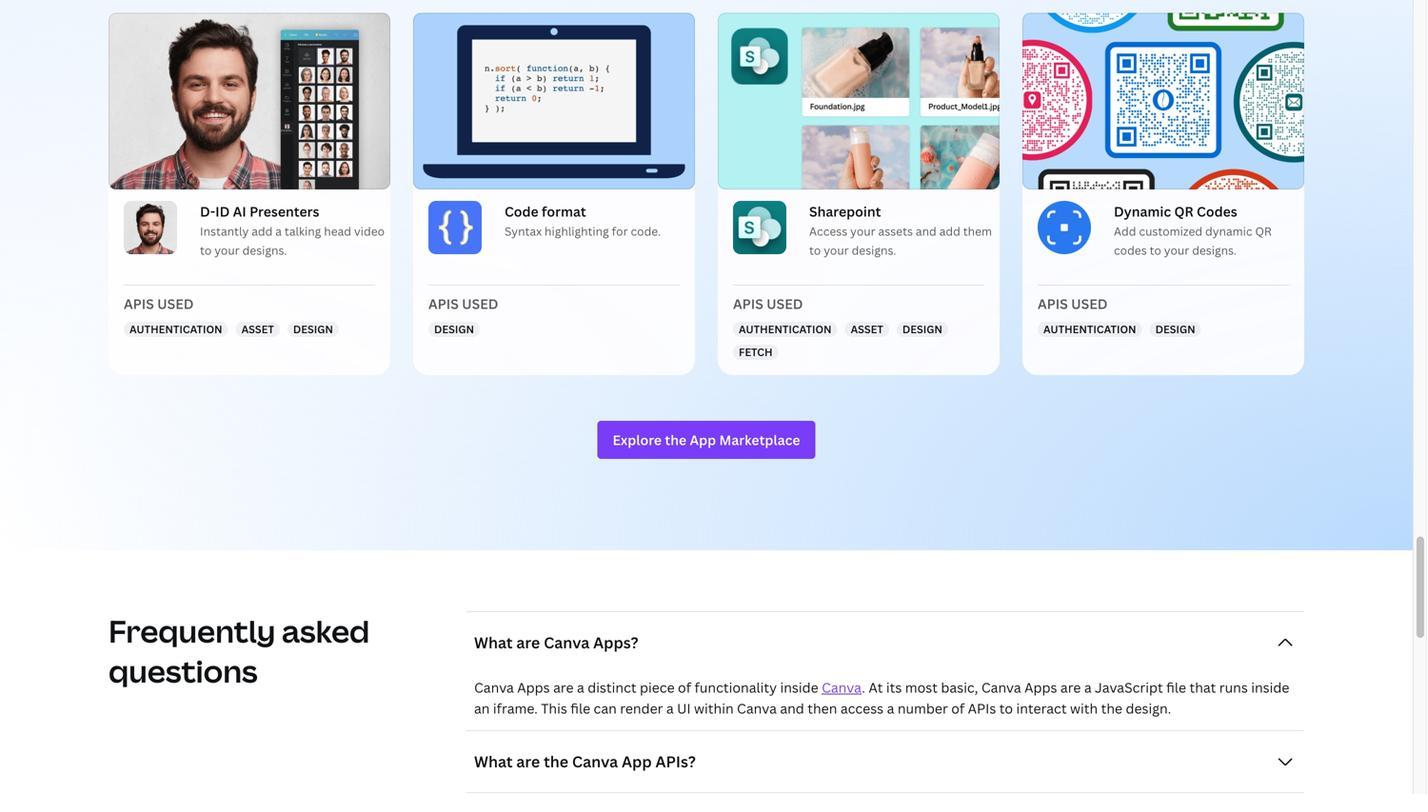 Task type: locate. For each thing, give the bounding box(es) containing it.
and right assets
[[916, 223, 937, 239]]

file left can
[[571, 700, 591, 718]]

designs.
[[242, 242, 287, 258], [852, 242, 897, 258], [1193, 242, 1237, 258]]

file
[[1167, 679, 1187, 697], [571, 700, 591, 718]]

1 horizontal spatial and
[[916, 223, 937, 239]]

a down presenters
[[276, 223, 282, 239]]

your inside dynamic qr codes add customized dynamic qr codes to your designs.
[[1165, 242, 1190, 258]]

what are the canva app apis?
[[474, 752, 696, 772]]

your
[[851, 223, 876, 239], [215, 242, 240, 258], [824, 242, 849, 258], [1165, 242, 1190, 258]]

apis used design
[[429, 295, 499, 336]]

at
[[869, 679, 883, 697]]

what down an
[[474, 752, 513, 772]]

code.
[[631, 223, 661, 239]]

codes
[[1114, 242, 1147, 258]]

1 horizontal spatial inside
[[1252, 679, 1290, 697]]

qr right dynamic
[[1256, 223, 1272, 239]]

asset for presenters
[[242, 322, 274, 336]]

sharepoint
[[810, 202, 881, 221]]

3 authentication from the left
[[1044, 322, 1137, 336]]

qr up the customized
[[1175, 202, 1194, 221]]

apis?
[[656, 752, 696, 772]]

app left the apis?
[[622, 752, 652, 772]]

instantly
[[200, 223, 249, 239]]

qr
[[1175, 202, 1194, 221], [1256, 223, 1272, 239]]

0 vertical spatial and
[[916, 223, 937, 239]]

design inside design fetch
[[903, 322, 943, 336]]

0 horizontal spatial app
[[622, 752, 652, 772]]

frequently asked questions
[[109, 611, 370, 692]]

0 horizontal spatial asset
[[242, 322, 274, 336]]

to right 'apis'
[[1000, 700, 1014, 718]]

2 inside from the left
[[1252, 679, 1290, 697]]

your down instantly
[[215, 242, 240, 258]]

2 horizontal spatial authentication
[[1044, 322, 1137, 336]]

what are canva apps?
[[474, 632, 639, 653]]

0 horizontal spatial apis used authentication
[[124, 295, 223, 336]]

of
[[678, 679, 692, 697], [952, 700, 965, 718]]

apps up the interact
[[1025, 679, 1058, 697]]

design fetch
[[739, 322, 943, 359]]

1 horizontal spatial add
[[940, 223, 961, 239]]

apps?
[[594, 632, 639, 653]]

to inside dynamic qr codes add customized dynamic qr codes to your designs.
[[1150, 242, 1162, 258]]

the down javascript in the right bottom of the page
[[1102, 700, 1123, 718]]

what up an
[[474, 632, 513, 653]]

of up ui at the bottom of page
[[678, 679, 692, 697]]

add down presenters
[[252, 223, 273, 239]]

render
[[620, 700, 663, 718]]

1 vertical spatial the
[[1102, 700, 1123, 718]]

what
[[474, 632, 513, 653], [474, 752, 513, 772]]

and
[[916, 223, 937, 239], [780, 700, 805, 718]]

syntax
[[505, 223, 542, 239]]

the
[[665, 431, 687, 449], [1102, 700, 1123, 718], [544, 752, 569, 772]]

what for what are the canva app apis?
[[474, 752, 513, 772]]

assets
[[879, 223, 913, 239]]

format
[[542, 202, 586, 221]]

1 vertical spatial and
[[780, 700, 805, 718]]

canva
[[544, 632, 590, 653], [474, 679, 514, 697], [822, 679, 862, 697], [982, 679, 1022, 697], [737, 700, 777, 718], [572, 752, 618, 772]]

app
[[690, 431, 716, 449], [622, 752, 652, 772]]

2 used from the left
[[462, 295, 499, 313]]

to
[[200, 242, 212, 258], [810, 242, 821, 258], [1150, 242, 1162, 258], [1000, 700, 1014, 718]]

add left them
[[940, 223, 961, 239]]

4 design from the left
[[1156, 322, 1196, 336]]

this
[[541, 700, 568, 718]]

are up with
[[1061, 679, 1081, 697]]

presenters
[[250, 202, 320, 221]]

2 vertical spatial the
[[544, 752, 569, 772]]

4 apis from the left
[[1038, 295, 1069, 313]]

. at its most basic, canva apps are a javascript file that runs inside an iframe. this file can render a ui within canva and then access a number of apis to interact with the design.
[[474, 679, 1290, 718]]

dynamic qr codes add customized dynamic qr codes to your designs.
[[1114, 202, 1272, 258]]

ui
[[677, 700, 691, 718]]

a
[[276, 223, 282, 239], [577, 679, 585, 697], [1085, 679, 1092, 697], [667, 700, 674, 718], [887, 700, 895, 718]]

2 apps from the left
[[1025, 679, 1058, 697]]

0 vertical spatial app
[[690, 431, 716, 449]]

to down the customized
[[1150, 242, 1162, 258]]

add inside d-id ai presenters instantly add a talking head video to your designs.
[[252, 223, 273, 239]]

canva down functionality at the bottom of page
[[737, 700, 777, 718]]

3 apis used authentication from the left
[[1038, 295, 1137, 336]]

sharepoint group
[[711, 13, 1000, 270]]

3 design from the left
[[903, 322, 943, 336]]

then
[[808, 700, 838, 718]]

inside up then
[[781, 679, 819, 697]]

0 horizontal spatial authentication
[[130, 322, 223, 336]]

what inside 'what are the canva app apis?' dropdown button
[[474, 752, 513, 772]]

1 vertical spatial app
[[622, 752, 652, 772]]

2 what from the top
[[474, 752, 513, 772]]

to down instantly
[[200, 242, 212, 258]]

design.
[[1126, 700, 1172, 718]]

to down access
[[810, 242, 821, 258]]

access
[[810, 223, 848, 239]]

1 vertical spatial file
[[571, 700, 591, 718]]

canva left apps? in the left of the page
[[544, 632, 590, 653]]

0 vertical spatial file
[[1167, 679, 1187, 697]]

1 horizontal spatial apis used authentication
[[733, 295, 832, 336]]

apps
[[517, 679, 550, 697], [1025, 679, 1058, 697]]

1 horizontal spatial authentication
[[739, 322, 832, 336]]

1 horizontal spatial the
[[665, 431, 687, 449]]

are
[[517, 632, 540, 653], [553, 679, 574, 697], [1061, 679, 1081, 697], [517, 752, 540, 772]]

2 apis from the left
[[429, 295, 459, 313]]

2 designs. from the left
[[852, 242, 897, 258]]

1 vertical spatial qr
[[1256, 223, 1272, 239]]

file left that
[[1167, 679, 1187, 697]]

1 horizontal spatial apps
[[1025, 679, 1058, 697]]

0 horizontal spatial of
[[678, 679, 692, 697]]

0 vertical spatial of
[[678, 679, 692, 697]]

apis used authentication
[[124, 295, 223, 336], [733, 295, 832, 336], [1038, 295, 1137, 336]]

designs. inside d-id ai presenters instantly add a talking head video to your designs.
[[242, 242, 287, 258]]

apis inside apis used design
[[429, 295, 459, 313]]

add
[[252, 223, 273, 239], [940, 223, 961, 239]]

0 horizontal spatial apps
[[517, 679, 550, 697]]

2 add from the left
[[940, 223, 961, 239]]

1 add from the left
[[252, 223, 273, 239]]

1 horizontal spatial designs.
[[852, 242, 897, 258]]

2 apis used authentication from the left
[[733, 295, 832, 336]]

3 designs. from the left
[[1193, 242, 1237, 258]]

designs. down dynamic
[[1193, 242, 1237, 258]]

designs. down assets
[[852, 242, 897, 258]]

1 designs. from the left
[[242, 242, 287, 258]]

2 horizontal spatial the
[[1102, 700, 1123, 718]]

access
[[841, 700, 884, 718]]

3 apis from the left
[[733, 295, 764, 313]]

0 vertical spatial what
[[474, 632, 513, 653]]

2 horizontal spatial designs.
[[1193, 242, 1237, 258]]

explore
[[613, 431, 662, 449]]

them
[[964, 223, 993, 239]]

to inside '. at its most basic, canva apps are a javascript file that runs inside an iframe. this file can render a ui within canva and then access a number of apis to interact with the design.'
[[1000, 700, 1014, 718]]

apps up iframe. on the bottom left of page
[[517, 679, 550, 697]]

iframe.
[[493, 700, 538, 718]]

inside right the runs
[[1252, 679, 1290, 697]]

designs. inside sharepoint access your assets and add them to your designs.
[[852, 242, 897, 258]]

the down this
[[544, 752, 569, 772]]

the right explore
[[665, 431, 687, 449]]

1 horizontal spatial of
[[952, 700, 965, 718]]

code format syntax highlighting for code.
[[505, 202, 661, 239]]

sharepoint access your assets and add them to your designs.
[[810, 202, 993, 258]]

1 authentication from the left
[[130, 322, 223, 336]]

your down the customized
[[1165, 242, 1190, 258]]

and inside sharepoint access your assets and add them to your designs.
[[916, 223, 937, 239]]

app left marketplace
[[690, 431, 716, 449]]

piece
[[640, 679, 675, 697]]

explore the app marketplace
[[613, 431, 801, 449]]

1 what from the top
[[474, 632, 513, 653]]

apps inside '. at its most basic, canva apps are a javascript file that runs inside an iframe. this file can render a ui within canva and then access a number of apis to interact with the design.'
[[1025, 679, 1058, 697]]

2 asset from the left
[[851, 322, 884, 336]]

0 horizontal spatial add
[[252, 223, 273, 239]]

apis
[[124, 295, 154, 313], [429, 295, 459, 313], [733, 295, 764, 313], [1038, 295, 1069, 313]]

canva up an
[[474, 679, 514, 697]]

2 design from the left
[[434, 322, 474, 336]]

interact
[[1017, 700, 1067, 718]]

0 horizontal spatial qr
[[1175, 202, 1194, 221]]

0 horizontal spatial designs.
[[242, 242, 287, 258]]

designs. down "talking" on the top left of page
[[242, 242, 287, 258]]

1 horizontal spatial asset
[[851, 322, 884, 336]]

3 used from the left
[[767, 295, 803, 313]]

design
[[293, 322, 333, 336], [434, 322, 474, 336], [903, 322, 943, 336], [1156, 322, 1196, 336]]

0 horizontal spatial the
[[544, 752, 569, 772]]

are down iframe. on the bottom left of page
[[517, 752, 540, 772]]

d-id ai presenters instantly add a talking head video to your designs.
[[200, 202, 385, 258]]

0 horizontal spatial and
[[780, 700, 805, 718]]

number
[[898, 700, 948, 718]]

1 vertical spatial of
[[952, 700, 965, 718]]

0 horizontal spatial inside
[[781, 679, 819, 697]]

a down its
[[887, 700, 895, 718]]

and left then
[[780, 700, 805, 718]]

most
[[906, 679, 938, 697]]

authentication
[[130, 322, 223, 336], [739, 322, 832, 336], [1044, 322, 1137, 336]]

1 asset from the left
[[242, 322, 274, 336]]

customized
[[1140, 223, 1203, 239]]

asked
[[282, 611, 370, 652]]

add inside sharepoint access your assets and add them to your designs.
[[940, 223, 961, 239]]

.
[[862, 679, 866, 697]]

what for what are canva apps?
[[474, 632, 513, 653]]

used
[[157, 295, 194, 313], [462, 295, 499, 313], [767, 295, 803, 313], [1072, 295, 1108, 313]]

1 vertical spatial what
[[474, 752, 513, 772]]

what inside what are canva apps? dropdown button
[[474, 632, 513, 653]]

1 apis used authentication from the left
[[124, 295, 223, 336]]

inside
[[781, 679, 819, 697], [1252, 679, 1290, 697]]

of down the basic,
[[952, 700, 965, 718]]

2 horizontal spatial apis used authentication
[[1038, 295, 1137, 336]]

asset
[[242, 322, 274, 336], [851, 322, 884, 336]]

what are the canva app apis? button
[[467, 743, 1305, 781]]



Task type: vqa. For each thing, say whether or not it's contained in the screenshot.
"CUTE"
no



Task type: describe. For each thing, give the bounding box(es) containing it.
to inside sharepoint access your assets and add them to your designs.
[[810, 242, 821, 258]]

1 design from the left
[[293, 322, 333, 336]]

the inside '. at its most basic, canva apps are a javascript file that runs inside an iframe. this file can render a ui within canva and then access a number of apis to interact with the design.'
[[1102, 700, 1123, 718]]

the inside dropdown button
[[544, 752, 569, 772]]

design inside apis used design
[[434, 322, 474, 336]]

are up iframe. on the bottom left of page
[[517, 632, 540, 653]]

to inside d-id ai presenters instantly add a talking head video to your designs.
[[200, 242, 212, 258]]

marketplace
[[720, 431, 801, 449]]

id
[[215, 202, 230, 221]]

1 apps from the left
[[517, 679, 550, 697]]

are up this
[[553, 679, 574, 697]]

what are canva apps? button
[[467, 624, 1305, 662]]

and inside '. at its most basic, canva apps are a javascript file that runs inside an iframe. this file can render a ui within canva and then access a number of apis to interact with the design.'
[[780, 700, 805, 718]]

video
[[354, 223, 385, 239]]

explore the app marketplace link
[[598, 421, 816, 459]]

1 horizontal spatial app
[[690, 431, 716, 449]]

your down access
[[824, 242, 849, 258]]

0 vertical spatial qr
[[1175, 202, 1194, 221]]

javascript
[[1095, 679, 1164, 697]]

inside inside '. at its most basic, canva apps are a javascript file that runs inside an iframe. this file can render a ui within canva and then access a number of apis to interact with the design.'
[[1252, 679, 1290, 697]]

codes
[[1197, 202, 1238, 221]]

apis
[[968, 700, 997, 718]]

canva apps are a distinct piece of functionality inside canva
[[474, 679, 862, 697]]

with
[[1071, 700, 1098, 718]]

head
[[324, 223, 351, 239]]

d-id ai presenters group
[[101, 13, 391, 270]]

a inside d-id ai presenters instantly add a talking head video to your designs.
[[276, 223, 282, 239]]

of inside '. at its most basic, canva apps are a javascript file that runs inside an iframe. this file can render a ui within canva and then access a number of apis to interact with the design.'
[[952, 700, 965, 718]]

highlighting
[[545, 223, 609, 239]]

1 horizontal spatial qr
[[1256, 223, 1272, 239]]

0 horizontal spatial file
[[571, 700, 591, 718]]

asset for assets
[[851, 322, 884, 336]]

for
[[612, 223, 628, 239]]

a left ui at the bottom of page
[[667, 700, 674, 718]]

4 used from the left
[[1072, 295, 1108, 313]]

a up with
[[1085, 679, 1092, 697]]

designs. inside dynamic qr codes add customized dynamic qr codes to your designs.
[[1193, 242, 1237, 258]]

1 apis from the left
[[124, 295, 154, 313]]

its
[[887, 679, 902, 697]]

2 authentication from the left
[[739, 322, 832, 336]]

are inside '. at its most basic, canva apps are a javascript file that runs inside an iframe. this file can render a ui within canva and then access a number of apis to interact with the design.'
[[1061, 679, 1081, 697]]

a left "distinct"
[[577, 679, 585, 697]]

app inside dropdown button
[[622, 752, 652, 772]]

canva link
[[822, 679, 862, 697]]

an
[[474, 700, 490, 718]]

canva up 'apis'
[[982, 679, 1022, 697]]

within
[[694, 700, 734, 718]]

1 horizontal spatial file
[[1167, 679, 1187, 697]]

runs
[[1220, 679, 1249, 697]]

d-
[[200, 202, 215, 221]]

canva down can
[[572, 752, 618, 772]]

basic,
[[941, 679, 979, 697]]

frequently
[[109, 611, 276, 652]]

functionality
[[695, 679, 777, 697]]

code
[[505, 202, 539, 221]]

add for assets
[[940, 223, 961, 239]]

add for presenters
[[252, 223, 273, 239]]

1 inside from the left
[[781, 679, 819, 697]]

dynamic
[[1206, 223, 1253, 239]]

dynamic qr codes group
[[1015, 13, 1305, 270]]

1 used from the left
[[157, 295, 194, 313]]

talking
[[285, 223, 321, 239]]

that
[[1190, 679, 1217, 697]]

ai
[[233, 202, 246, 221]]

add
[[1114, 223, 1137, 239]]

dynamic
[[1114, 202, 1172, 221]]

questions
[[109, 651, 258, 692]]

your down the sharepoint
[[851, 223, 876, 239]]

fetch
[[739, 345, 773, 359]]

distinct
[[588, 679, 637, 697]]

can
[[594, 700, 617, 718]]

used inside apis used design
[[462, 295, 499, 313]]

0 vertical spatial the
[[665, 431, 687, 449]]

canva up then
[[822, 679, 862, 697]]

your inside d-id ai presenters instantly add a talking head video to your designs.
[[215, 242, 240, 258]]

code format group
[[406, 13, 695, 270]]



